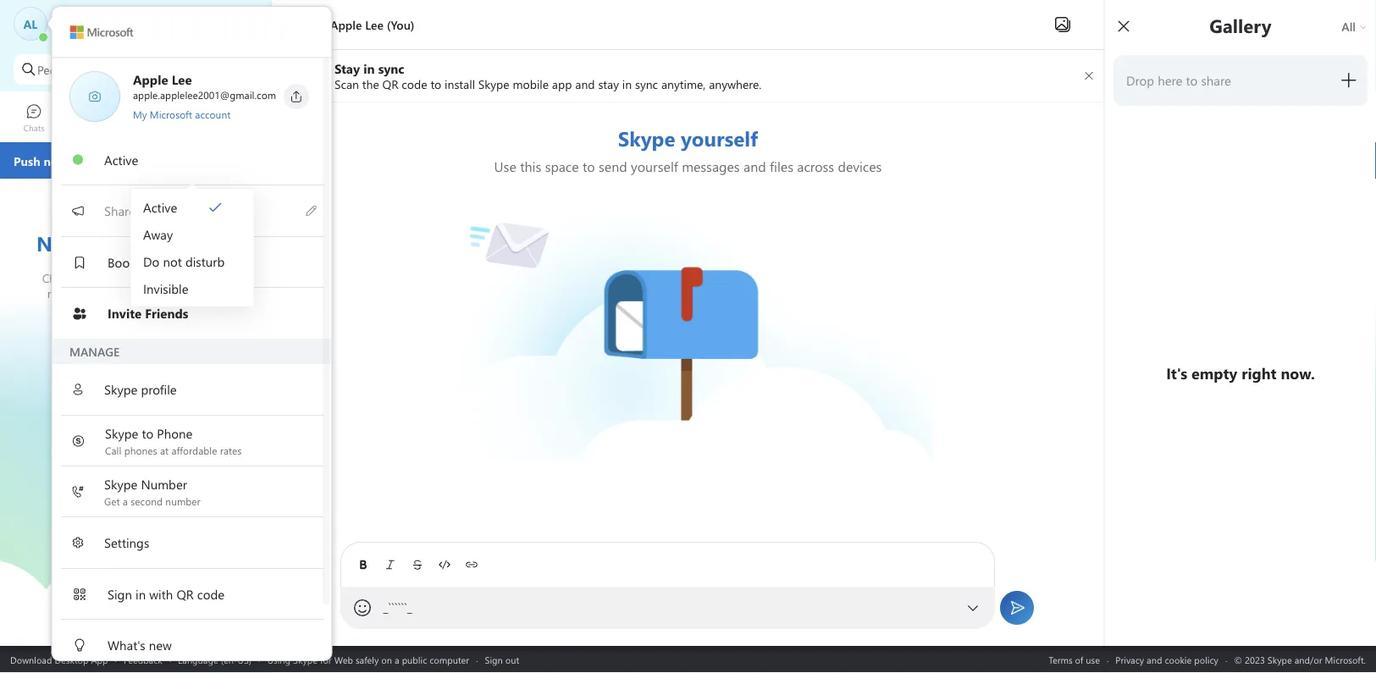 Task type: vqa. For each thing, say whether or not it's contained in the screenshot.
the right want
no



Task type: describe. For each thing, give the bounding box(es) containing it.
feedback
[[124, 653, 162, 666]]

set a status button
[[54, 24, 222, 41]]

privacy
[[1116, 653, 1144, 666]]

sign
[[485, 653, 503, 666]]

a inside button
[[71, 28, 76, 41]]

download desktop app
[[10, 653, 108, 666]]

people, groups, messages, web button
[[14, 54, 224, 85]]

privacy and cookie policy
[[1116, 653, 1219, 666]]

using
[[267, 653, 291, 666]]

app
[[91, 653, 108, 666]]

web
[[177, 62, 199, 77]]

cookie
[[1165, 653, 1192, 666]]

1 horizontal spatial a
[[395, 653, 399, 666]]

my microsoft account
[[133, 107, 231, 121]]

terms
[[1049, 653, 1073, 666]]

for
[[320, 653, 332, 666]]

terms of use
[[1049, 653, 1100, 666]]

of
[[1075, 653, 1083, 666]]

my microsoft account link
[[133, 107, 231, 121]]

_``````_
[[383, 600, 412, 615]]

using skype for web safely on a public computer link
[[267, 653, 469, 666]]

language
[[178, 653, 218, 666]]

status
[[79, 28, 106, 41]]

and
[[1147, 653, 1162, 666]]

skype
[[293, 653, 318, 666]]

set a status
[[54, 28, 106, 41]]

language (en-us)
[[178, 653, 252, 666]]

us)
[[237, 653, 252, 666]]



Task type: locate. For each thing, give the bounding box(es) containing it.
tab list
[[0, 96, 272, 142]]

sign out link
[[485, 653, 519, 666]]

my
[[133, 107, 147, 121]]

set
[[54, 28, 68, 41]]

microsoft
[[150, 107, 192, 121]]

1 vertical spatial a
[[395, 653, 399, 666]]

sign out
[[485, 653, 519, 666]]

safely
[[356, 653, 379, 666]]

people, groups, messages, web
[[37, 62, 199, 77]]

(en-
[[221, 653, 237, 666]]

people,
[[37, 62, 75, 77]]

policy
[[1194, 653, 1219, 666]]

computer
[[430, 653, 469, 666]]

privacy and cookie policy link
[[1116, 653, 1219, 666]]

messages,
[[121, 62, 174, 77]]

feedback link
[[124, 653, 162, 666]]

menu
[[131, 189, 254, 306]]

groups,
[[78, 62, 118, 77]]

on
[[381, 653, 392, 666]]

Type a message text field
[[383, 600, 953, 615]]

a right on
[[395, 653, 399, 666]]

account
[[195, 107, 231, 121]]

use
[[1086, 653, 1100, 666]]

0 vertical spatial a
[[71, 28, 76, 41]]

web
[[334, 653, 353, 666]]

bell
[[85, 398, 107, 417]]

terms of use link
[[1049, 653, 1100, 666]]

language (en-us) link
[[178, 653, 252, 666]]

a
[[71, 28, 76, 41], [395, 653, 399, 666]]

out
[[505, 653, 519, 666]]

download desktop app link
[[10, 653, 108, 666]]

using skype for web safely on a public computer
[[267, 653, 469, 666]]

desktop
[[55, 653, 88, 666]]

public
[[402, 653, 427, 666]]

0 horizontal spatial a
[[71, 28, 76, 41]]

download
[[10, 653, 52, 666]]

a right set
[[71, 28, 76, 41]]



